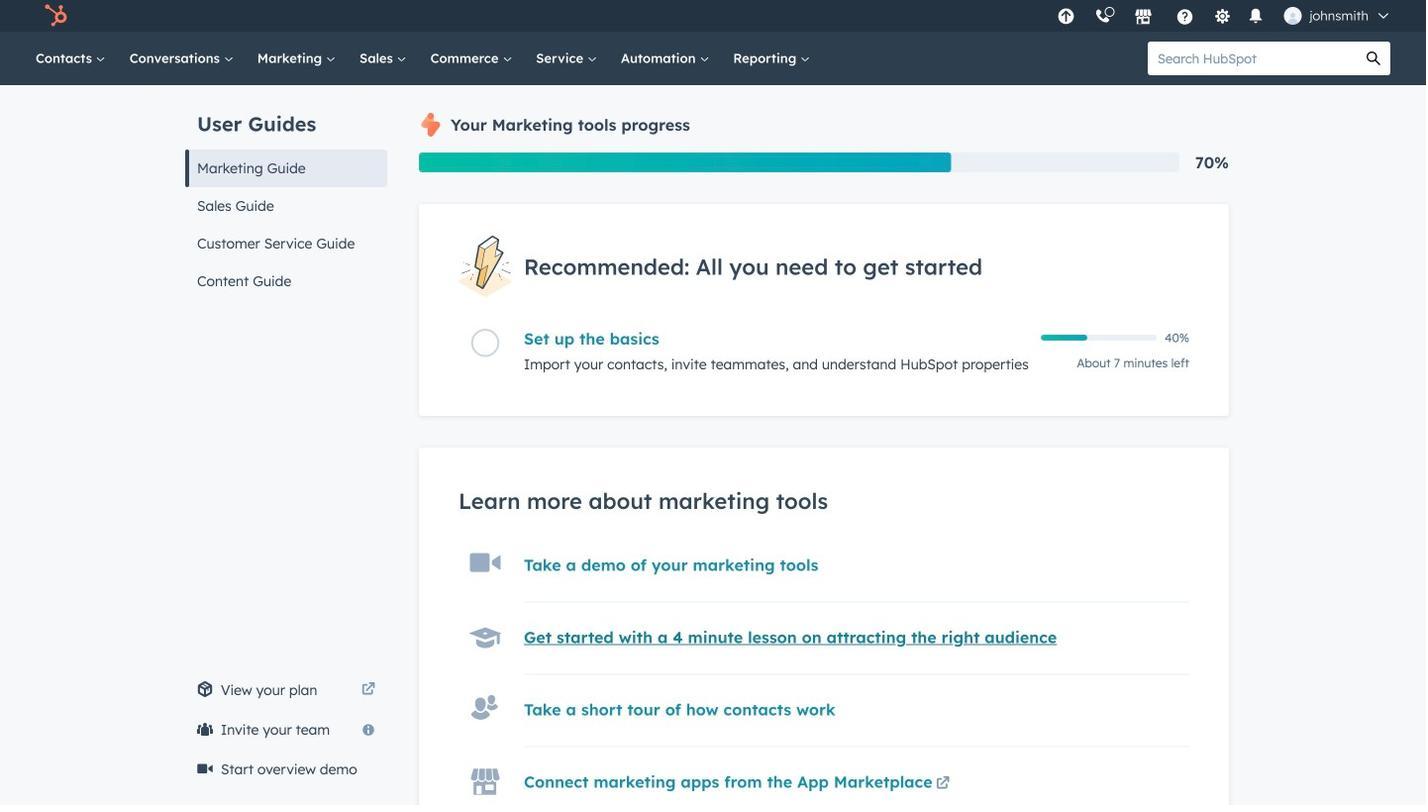 Task type: locate. For each thing, give the bounding box(es) containing it.
0 vertical spatial link opens in a new window image
[[361, 683, 375, 697]]

0 horizontal spatial link opens in a new window image
[[361, 678, 375, 702]]

progress bar
[[419, 153, 951, 172]]

john smith image
[[1284, 7, 1302, 25]]

1 horizontal spatial link opens in a new window image
[[936, 778, 950, 791]]

[object object] complete progress bar
[[1041, 335, 1087, 341]]

menu
[[1047, 0, 1402, 32]]

1 vertical spatial link opens in a new window image
[[936, 778, 950, 791]]

link opens in a new window image
[[361, 683, 375, 697], [936, 778, 950, 791]]

0 vertical spatial link opens in a new window image
[[361, 678, 375, 702]]

link opens in a new window image
[[361, 678, 375, 702], [936, 773, 950, 796]]

1 horizontal spatial link opens in a new window image
[[936, 773, 950, 796]]



Task type: describe. For each thing, give the bounding box(es) containing it.
marketplaces image
[[1134, 9, 1152, 27]]

1 vertical spatial link opens in a new window image
[[936, 773, 950, 796]]

user guides element
[[185, 85, 387, 300]]

Search HubSpot search field
[[1148, 42, 1357, 75]]

0 horizontal spatial link opens in a new window image
[[361, 683, 375, 697]]



Task type: vqa. For each thing, say whether or not it's contained in the screenshot.
Link opens in a new window image
yes



